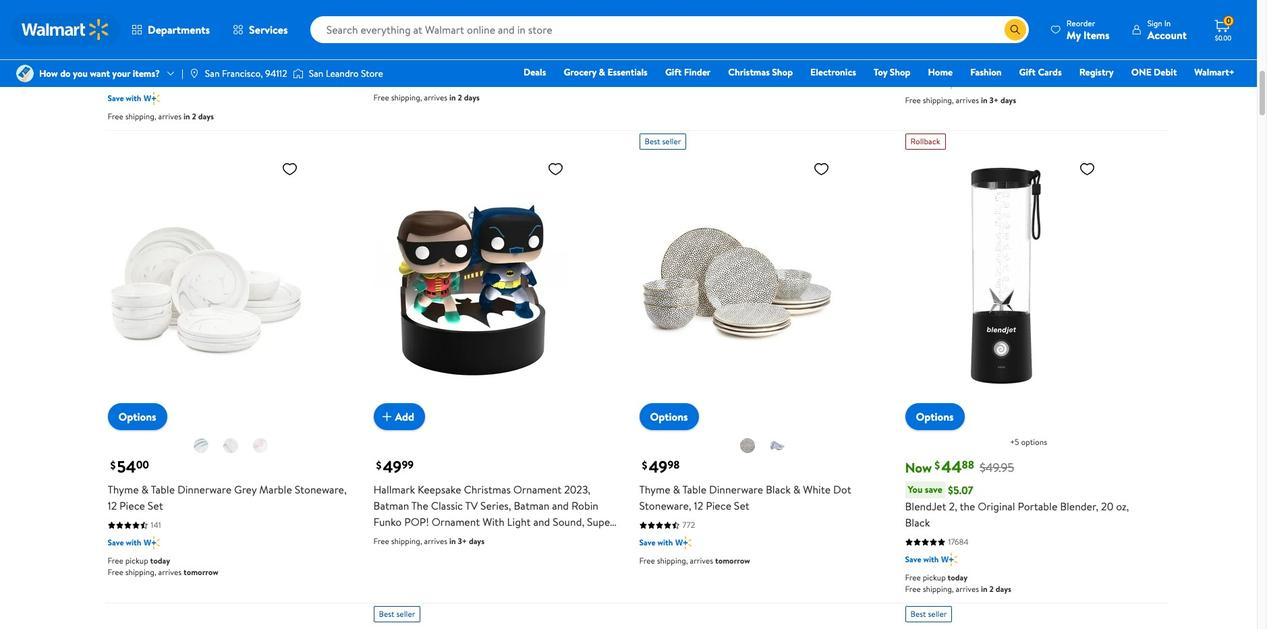 Task type: describe. For each thing, give the bounding box(es) containing it.
keepsake
[[418, 483, 461, 498]]

account
[[1148, 27, 1188, 42]]

264
[[949, 59, 963, 70]]

shop for christmas shop
[[773, 65, 793, 79]]

tv
[[465, 499, 478, 514]]

how do you want your items?
[[39, 67, 160, 80]]

88
[[962, 458, 975, 473]]

services
[[249, 22, 288, 37]]

dulcet
[[374, 22, 405, 37]]

12 for thyme & table dinnerware grey marble stoneware, 12 piece set
[[108, 499, 117, 514]]

gift finder link
[[660, 65, 717, 80]]

walmart plus image for set
[[942, 76, 958, 89]]

dulcet dessert gift basket -  cookies variety pack of 4 flavors and rugelach- perfect gift baskets for birthday gift, wedding gift & special occasions
[[374, 22, 618, 69]]

one debit
[[1132, 65, 1178, 79]]

stoneware, for marble
[[295, 483, 347, 498]]

funko
[[374, 515, 402, 530]]

home link
[[922, 65, 959, 80]]

$ for $ 54 00
[[110, 459, 116, 474]]

walmart+ link
[[1189, 65, 1242, 80]]

1 horizontal spatial 3+
[[724, 76, 733, 88]]

leandro
[[326, 67, 359, 80]]

scarf
[[108, 71, 132, 86]]

arrives down 772
[[690, 556, 714, 567]]

your
[[112, 67, 131, 80]]

with for thyme & table dinnerware black & white dot stoneware, 12 piece set
[[658, 538, 673, 549]]

rugelach-
[[438, 38, 485, 53]]

0 vertical spatial 6
[[788, 39, 794, 53]]

save with for thyme & table dinnerware grey drip stoneware, 12 piece set
[[906, 76, 939, 88]]

light
[[507, 515, 531, 530]]

0 vertical spatial free shipping, arrives in 2 days
[[374, 92, 480, 103]]

save for $18.02
[[127, 22, 145, 36]]

2 horizontal spatial best
[[911, 609, 927, 621]]

thyme for 54
[[108, 483, 139, 498]]

thyme inside "thyme & table dinnerware grey drip stoneware, 12 piece set"
[[906, 22, 937, 37]]

sign in to add to favorites list, blendjet 2, the original portable blender, 20 oz, black image
[[1080, 161, 1096, 178]]

gift for gift finder
[[666, 65, 682, 79]]

walmart plus image for shipping,
[[144, 92, 160, 105]]

the
[[960, 500, 976, 515]]

4
[[374, 38, 380, 53]]

gift for gift cards
[[1020, 65, 1036, 79]]

0 vertical spatial 1
[[271, 39, 275, 53]]

classic
[[431, 499, 463, 514]]

walmart plus image for pickup
[[144, 537, 160, 550]]

12 inside thyme & table dinnerware black & white dot stoneware, 12 piece set
[[694, 499, 704, 514]]

thyme & table dinnerware black & white dot stoneware, 12 piece set
[[640, 483, 852, 514]]

00
[[136, 458, 149, 473]]

0 horizontal spatial barbie
[[179, 39, 209, 53]]

no
[[186, 55, 200, 70]]

$ for $ 49 98
[[642, 459, 648, 474]]

rollback
[[911, 136, 941, 147]]

essentials
[[608, 65, 648, 79]]

with down scarf
[[126, 93, 141, 104]]

grocery & essentials link
[[558, 65, 654, 80]]

clips,
[[237, 55, 263, 70]]

options link for 49
[[640, 404, 699, 431]]

1 horizontal spatial gift
[[526, 38, 542, 53]]

walmart+
[[1195, 65, 1235, 79]]

6 inside you save $18.02 mermade hair, barbie blowout kit, 1 blow dry brush, 50 hair gems, 6 no crease clips, 1 barbie head scarf
[[177, 55, 183, 70]]

0 horizontal spatial free shipping, arrives in 3+ days
[[374, 536, 485, 548]]

electronics link
[[805, 65, 863, 80]]

crease
[[202, 55, 235, 70]]

and for and
[[552, 499, 569, 514]]

shipping, inside free pickup today free shipping, arrives tomorrow
[[125, 567, 156, 579]]

shipping, down the items? at the top of the page
[[125, 111, 156, 122]]

gifts.
[[400, 531, 425, 546]]

sign in to add to favorites list, hallmark keepsake christmas ornament 2023, batman the classic tv series, batman and robin funko pop! ornament with light and sound, super hero gifts. .02 lbs. image
[[548, 161, 564, 178]]

baskets
[[545, 38, 579, 53]]

.02
[[428, 531, 442, 546]]

$ 54 00
[[110, 456, 149, 479]]

toy
[[874, 65, 888, 79]]

grey for marble
[[234, 483, 257, 498]]

add button
[[374, 404, 425, 431]]

1 horizontal spatial tomorrow
[[716, 556, 751, 567]]

$ 49 99
[[376, 456, 414, 479]]

50
[[108, 55, 120, 70]]

portable
[[1018, 500, 1058, 515]]

with up free pickup today free shipping, arrives in 2 days
[[924, 554, 939, 566]]

98
[[668, 458, 680, 473]]

1 horizontal spatial seller
[[663, 136, 681, 147]]

+5 options
[[1011, 437, 1048, 448]]

sign
[[1148, 17, 1163, 29]]

christmas shop link
[[723, 65, 799, 80]]

pickup for free pickup today free shipping, arrives tomorrow
[[125, 556, 148, 567]]

2 vertical spatial and
[[534, 515, 550, 530]]

49 for $ 49 99
[[383, 456, 402, 479]]

today for tomorrow
[[150, 556, 170, 567]]

1 blue image from the left
[[193, 438, 209, 454]]

add
[[395, 410, 415, 425]]

grocery & essentials
[[564, 65, 648, 79]]

christmas inside 'hallmark keepsake christmas ornament 2023, batman the classic tv series, batman and robin funko pop! ornament with light and sound, super hero gifts. .02 lbs.'
[[464, 483, 511, 498]]

sign in to add to favorites list, thyme & table dinnerware black & white dot stoneware, 12 piece set image
[[814, 161, 830, 178]]

 image for how
[[16, 65, 34, 82]]

kit,
[[253, 39, 269, 53]]

+5
[[1011, 437, 1020, 448]]

thyme & table dinnerware grey marble stoneware, 12 piece set
[[108, 483, 347, 514]]

0 horizontal spatial free shipping, arrives in 2 days
[[108, 111, 214, 122]]

black image
[[740, 438, 756, 454]]

items?
[[133, 67, 160, 80]]

772
[[683, 520, 695, 531]]

dinnerware for 54
[[177, 483, 232, 498]]

registry
[[1080, 65, 1114, 79]]

2 vertical spatial 3+
[[458, 536, 467, 548]]

& for thyme & table dinnerware grey marble stoneware, 12 piece set
[[141, 483, 149, 498]]

piece for thyme & table dinnerware grey marble stoneware, 12 piece set
[[120, 499, 145, 514]]

gray image
[[222, 438, 239, 454]]

dinnerware for 49
[[709, 483, 764, 498]]

francisco,
[[222, 67, 263, 80]]

add to cart image
[[379, 409, 395, 425]]

save down scarf
[[108, 93, 124, 104]]

gift inside dulcet dessert gift basket -  cookies variety pack of 4 flavors and rugelach- perfect gift baskets for birthday gift, wedding gift & special occasions
[[447, 22, 465, 37]]

save with for thyme & table dinnerware grey marble stoneware, 12 piece set
[[108, 538, 141, 549]]

set inside thyme & table dinnerware black & white dot stoneware, 12 piece set
[[734, 499, 750, 514]]

2 horizontal spatial 3+
[[990, 95, 999, 106]]

search icon image
[[1011, 24, 1021, 35]]

& for thyme & table dinnerware grey drip stoneware, 12 piece set
[[939, 22, 947, 37]]

tomorrow inside free pickup today free shipping, arrives tomorrow
[[184, 567, 219, 579]]

1 horizontal spatial ornament
[[514, 483, 562, 498]]

arrives down 949
[[690, 76, 714, 88]]

save for thyme & table dinnerware grey marble stoneware, 12 piece set
[[108, 538, 124, 549]]

& left white
[[794, 483, 801, 498]]

dessert
[[408, 22, 444, 37]]

the
[[412, 499, 429, 514]]

1 batman from the left
[[374, 499, 409, 514]]

pack)
[[822, 39, 848, 53]]

dot
[[834, 483, 852, 498]]

you save $5.07 blendjet 2, the original portable blender, 20 oz, black
[[906, 483, 1130, 531]]

$49.95
[[980, 460, 1015, 477]]

original
[[978, 500, 1016, 515]]

54
[[117, 456, 136, 479]]

mermade
[[108, 39, 152, 53]]

blowout
[[212, 39, 250, 53]]

shipping, down 'birthday'
[[391, 92, 422, 103]]

options for 49
[[650, 410, 688, 425]]

1 vertical spatial ornament
[[432, 515, 480, 530]]

$ inside now $ 44 88 $49.95
[[935, 459, 941, 474]]

$ for $ 49 99
[[376, 459, 382, 474]]

1 vertical spatial variety
[[725, 39, 758, 53]]

free shipping, arrives tomorrow
[[640, 556, 751, 567]]

1 vertical spatial free shipping, arrives in 3+ days
[[906, 95, 1017, 106]]

shipping, down 949
[[657, 76, 688, 88]]

pop!
[[404, 515, 429, 530]]

oz,
[[1117, 500, 1130, 515]]

in
[[1165, 17, 1172, 29]]

white
[[804, 483, 831, 498]]

0 horizontal spatial best seller
[[379, 609, 415, 621]]

set for thyme & table dinnerware grey drip stoneware, 12 piece set
[[934, 38, 949, 53]]

blendjet 2, the original portable blender, 20 oz, black image
[[906, 155, 1101, 420]]

save for $5.07
[[925, 483, 943, 497]]

sign in account
[[1148, 17, 1188, 42]]

my
[[1067, 27, 1082, 42]]

san for san francisco, 94112
[[205, 67, 220, 80]]

99
[[402, 458, 414, 473]]

|
[[182, 67, 184, 80]]

toy shop
[[874, 65, 911, 79]]



Task type: vqa. For each thing, say whether or not it's contained in the screenshot.
the "Essentials" to the bottom
no



Task type: locate. For each thing, give the bounding box(es) containing it.
options link up 00
[[108, 404, 167, 431]]

2 vertical spatial walmart plus image
[[942, 554, 958, 567]]

options up 00
[[118, 410, 156, 425]]

christmas down truff hot sauce variety pack, 6 oz (3 pack)
[[729, 65, 770, 79]]

$ left 98 on the bottom of page
[[642, 459, 648, 474]]

1 vertical spatial barbie
[[271, 55, 301, 70]]

0 horizontal spatial save
[[127, 22, 145, 36]]

0 horizontal spatial pickup
[[125, 556, 148, 567]]

table inside "thyme & table dinnerware grey drip stoneware, 12 piece set"
[[949, 22, 973, 37]]

fashion link
[[965, 65, 1008, 80]]

san for san leandro store
[[309, 67, 324, 80]]

wedding
[[439, 54, 478, 69]]

thyme & table dinnerware grey drip stoneware, 12 piece set
[[906, 22, 1144, 53]]

shipping, down '17684'
[[923, 584, 954, 596]]

table for 54
[[151, 483, 175, 498]]

1 horizontal spatial options
[[650, 410, 688, 425]]

1 $ from the left
[[110, 459, 116, 474]]

1 horizontal spatial barbie
[[271, 55, 301, 70]]

in inside free pickup today free shipping, arrives in 2 days
[[982, 584, 988, 596]]

barbie up no
[[179, 39, 209, 53]]

1 options link from the left
[[108, 404, 167, 431]]

1 options from the left
[[118, 410, 156, 425]]

$ left 54
[[110, 459, 116, 474]]

12 down $ 54 00
[[108, 499, 117, 514]]

& down 00
[[141, 483, 149, 498]]

1 horizontal spatial 49
[[649, 456, 668, 479]]

1 vertical spatial walmart plus image
[[144, 537, 160, 550]]

0 horizontal spatial variety
[[548, 22, 581, 37]]

1 vertical spatial today
[[948, 573, 968, 584]]

table up 141
[[151, 483, 175, 498]]

grey
[[1032, 22, 1055, 37], [234, 483, 257, 498]]

2 batman from the left
[[514, 499, 550, 514]]

electronics
[[811, 65, 857, 79]]

2 horizontal spatial 12
[[1135, 22, 1144, 37]]

1 horizontal spatial  image
[[293, 67, 304, 80]]

3+ right finder
[[724, 76, 733, 88]]

1 horizontal spatial and
[[534, 515, 550, 530]]

with
[[483, 515, 505, 530]]

gift
[[526, 38, 542, 53], [481, 54, 498, 69]]

christmas
[[729, 65, 770, 79], [464, 483, 511, 498]]

3 $ from the left
[[642, 459, 648, 474]]

save inside you save $5.07 blendjet 2, the original portable blender, 20 oz, black
[[925, 483, 943, 497]]

dinnerware inside thyme & table dinnerware grey marble stoneware, 12 piece set
[[177, 483, 232, 498]]

toy shop link
[[868, 65, 917, 80]]

save up blendjet
[[925, 483, 943, 497]]

$ left 44 on the bottom right of the page
[[935, 459, 941, 474]]

0 horizontal spatial table
[[151, 483, 175, 498]]

grey left the marble in the bottom of the page
[[234, 483, 257, 498]]

dinnerware
[[975, 22, 1030, 37], [177, 483, 232, 498], [709, 483, 764, 498]]

with for thyme & table dinnerware grey marble stoneware, 12 piece set
[[126, 538, 141, 549]]

departments
[[148, 22, 210, 37]]

grey inside thyme & table dinnerware grey marble stoneware, 12 piece set
[[234, 483, 257, 498]]

0
[[1227, 15, 1232, 26]]

set inside "thyme & table dinnerware grey drip stoneware, 12 piece set"
[[934, 38, 949, 53]]

& inside "thyme & table dinnerware grey drip stoneware, 12 piece set"
[[939, 22, 947, 37]]

departments button
[[120, 14, 221, 46]]

thyme & table dinnerware black & white dot stoneware, 12 piece set image
[[640, 155, 835, 420]]

arrives down '17684'
[[956, 584, 980, 596]]

hallmark
[[374, 483, 415, 498]]

you inside you save $18.02 mermade hair, barbie blowout kit, 1 blow dry brush, 50 hair gems, 6 no crease clips, 1 barbie head scarf
[[110, 22, 125, 36]]

debit
[[1154, 65, 1178, 79]]

free shipping, arrives in 2 days down the items? at the top of the page
[[108, 111, 214, 122]]

reorder
[[1067, 17, 1096, 29]]

with up free pickup today free shipping, arrives tomorrow at the bottom of the page
[[126, 538, 141, 549]]

you save $18.02 mermade hair, barbie blowout kit, 1 blow dry brush, 50 hair gems, 6 no crease clips, 1 barbie head scarf
[[108, 22, 352, 86]]

today inside free pickup today free shipping, arrives tomorrow
[[150, 556, 170, 567]]

shipping, down pop!
[[391, 536, 422, 548]]

0 horizontal spatial gift
[[481, 54, 498, 69]]

piece up home
[[906, 38, 931, 53]]

1 horizontal spatial shop
[[890, 65, 911, 79]]

with right toy shop
[[924, 76, 939, 88]]

and right light
[[534, 515, 550, 530]]

days
[[735, 76, 751, 88], [464, 92, 480, 103], [1001, 95, 1017, 106], [198, 111, 214, 122], [469, 536, 485, 548], [996, 584, 1012, 596]]

save inside you save $18.02 mermade hair, barbie blowout kit, 1 blow dry brush, 50 hair gems, 6 no crease clips, 1 barbie head scarf
[[127, 22, 145, 36]]

3 options link from the left
[[906, 404, 965, 431]]

6 left no
[[177, 55, 183, 70]]

1 horizontal spatial black
[[906, 516, 931, 531]]

save with
[[906, 76, 939, 88], [108, 93, 141, 104], [108, 538, 141, 549], [640, 538, 673, 549], [906, 554, 939, 566]]

options link up 98 on the bottom of page
[[640, 404, 699, 431]]

Walmart Site-Wide search field
[[310, 16, 1029, 43]]

1 vertical spatial walmart plus image
[[676, 537, 692, 550]]

0 horizontal spatial black
[[766, 483, 791, 498]]

thyme & table dinnerware grey marble stoneware, 12 piece set image
[[108, 155, 303, 420]]

1 shop from the left
[[773, 65, 793, 79]]

1 horizontal spatial best
[[645, 136, 661, 147]]

arrives down |
[[158, 111, 182, 122]]

super
[[587, 515, 614, 530]]

0 horizontal spatial gift
[[447, 22, 465, 37]]

6 left oz
[[788, 39, 794, 53]]

12 inside thyme & table dinnerware grey marble stoneware, 12 piece set
[[108, 499, 117, 514]]

gift
[[447, 22, 465, 37], [666, 65, 682, 79], [1020, 65, 1036, 79]]

12 for thyme & table dinnerware grey drip stoneware, 12 piece set
[[1135, 22, 1144, 37]]

free shipping, arrives in 3+ days
[[640, 76, 751, 88], [906, 95, 1017, 106], [374, 536, 485, 548]]

2 blue image from the left
[[769, 438, 785, 454]]

shipping,
[[657, 76, 688, 88], [391, 92, 422, 103], [923, 95, 954, 106], [125, 111, 156, 122], [391, 536, 422, 548], [657, 556, 688, 567], [125, 567, 156, 579], [923, 584, 954, 596]]

variety up "baskets"
[[548, 22, 581, 37]]

1 horizontal spatial 12
[[694, 499, 704, 514]]

1 horizontal spatial gift
[[666, 65, 682, 79]]

options
[[118, 410, 156, 425], [650, 410, 688, 425], [916, 410, 954, 425]]

stoneware, inside "thyme & table dinnerware grey drip stoneware, 12 piece set"
[[1080, 22, 1133, 37]]

free shipping, arrives in 2 days down gift,
[[374, 92, 480, 103]]

gift down perfect
[[481, 54, 498, 69]]

1 horizontal spatial stoneware,
[[640, 499, 692, 514]]

0 horizontal spatial batman
[[374, 499, 409, 514]]

table up 772
[[683, 483, 707, 498]]

1 49 from the left
[[383, 456, 402, 479]]

& up home
[[939, 22, 947, 37]]

0 horizontal spatial christmas
[[464, 483, 511, 498]]

truff hot sauce variety pack, 6 oz (3 pack)
[[640, 39, 848, 53]]

free
[[640, 76, 655, 88], [374, 92, 389, 103], [906, 95, 921, 106], [108, 111, 123, 122], [374, 536, 389, 548], [108, 556, 123, 567], [640, 556, 655, 567], [108, 567, 123, 579], [906, 573, 921, 584], [906, 584, 921, 596]]

1 vertical spatial save
[[925, 483, 943, 497]]

0 vertical spatial pickup
[[125, 556, 148, 567]]

save for thyme & table dinnerware grey drip stoneware, 12 piece set
[[906, 76, 922, 88]]

you up blendjet
[[908, 483, 923, 497]]

thyme down $ 49 98
[[640, 483, 671, 498]]

reorder my items
[[1067, 17, 1110, 42]]

1 horizontal spatial pickup
[[923, 573, 946, 584]]

variety
[[548, 22, 581, 37], [725, 39, 758, 53]]

& down perfect
[[500, 54, 507, 69]]

options up 98 on the bottom of page
[[650, 410, 688, 425]]

sound,
[[553, 515, 585, 530]]

deals link
[[518, 65, 553, 80]]

gift left 949
[[666, 65, 682, 79]]

0 vertical spatial stoneware,
[[1080, 22, 1133, 37]]

$ inside $ 49 99
[[376, 459, 382, 474]]

2 $ from the left
[[376, 459, 382, 474]]

walmart image
[[22, 19, 109, 41]]

save up mermade
[[127, 22, 145, 36]]

today for in 2 days
[[948, 573, 968, 584]]

1 right clips,
[[265, 55, 269, 70]]

with
[[924, 76, 939, 88], [126, 93, 141, 104], [126, 538, 141, 549], [658, 538, 673, 549], [924, 554, 939, 566]]

1 horizontal spatial 6
[[788, 39, 794, 53]]

drip
[[1057, 22, 1078, 37]]

gift up rugelach-
[[447, 22, 465, 37]]

piece inside thyme & table dinnerware black & white dot stoneware, 12 piece set
[[706, 499, 732, 514]]

pickup inside free pickup today free shipping, arrives in 2 days
[[923, 573, 946, 584]]

0 horizontal spatial today
[[150, 556, 170, 567]]

san right no
[[205, 67, 220, 80]]

& right grocery on the left of page
[[599, 65, 606, 79]]

0 horizontal spatial 6
[[177, 55, 183, 70]]

blow
[[277, 39, 300, 53]]

table up 264
[[949, 22, 973, 37]]

piece up free shipping, arrives tomorrow on the bottom
[[706, 499, 732, 514]]

ornament up light
[[514, 483, 562, 498]]

with up free shipping, arrives tomorrow on the bottom
[[658, 538, 673, 549]]

lbs.
[[444, 531, 459, 546]]

1 horizontal spatial piece
[[706, 499, 732, 514]]

2 horizontal spatial free shipping, arrives in 3+ days
[[906, 95, 1017, 106]]

walmart plus image for 12
[[676, 537, 692, 550]]

walmart plus image
[[144, 92, 160, 105], [144, 537, 160, 550]]

0 vertical spatial variety
[[548, 22, 581, 37]]

3+ down fashion
[[990, 95, 999, 106]]

2 walmart plus image from the top
[[144, 537, 160, 550]]

& inside dulcet dessert gift basket -  cookies variety pack of 4 flavors and rugelach- perfect gift baskets for birthday gift, wedding gift & special occasions
[[500, 54, 507, 69]]

stoneware,
[[1080, 22, 1133, 37], [295, 483, 347, 498], [640, 499, 692, 514]]

0 vertical spatial gift
[[526, 38, 542, 53]]

walmart plus image down 141
[[144, 537, 160, 550]]

1 vertical spatial stoneware,
[[295, 483, 347, 498]]

finder
[[684, 65, 711, 79]]

arrives down 141
[[158, 567, 182, 579]]

stoneware, for drip
[[1080, 22, 1133, 37]]

& inside "link"
[[599, 65, 606, 79]]

dinnerware down black image at the right bottom of the page
[[709, 483, 764, 498]]

special
[[510, 54, 543, 69]]

& for grocery & essentials
[[599, 65, 606, 79]]

basket
[[468, 22, 498, 37]]

0 horizontal spatial best
[[379, 609, 395, 621]]

2 options link from the left
[[640, 404, 699, 431]]

hallmark keepsake christmas ornament 2023, batman the classic tv series, batman and robin funko pop! ornament with light and sound, super hero gifts. .02 lbs. image
[[374, 155, 569, 420]]

blue image right black image at the right bottom of the page
[[769, 438, 785, 454]]

1 horizontal spatial batman
[[514, 499, 550, 514]]

black inside thyme & table dinnerware black & white dot stoneware, 12 piece set
[[766, 483, 791, 498]]

and for gift,
[[419, 38, 436, 53]]

save for thyme & table dinnerware black & white dot stoneware, 12 piece set
[[640, 538, 656, 549]]

hero
[[374, 531, 397, 546]]

1 horizontal spatial christmas
[[729, 65, 770, 79]]

0 horizontal spatial and
[[419, 38, 436, 53]]

sign in to add to favorites list, thyme & table dinnerware grey marble stoneware, 12 piece set image
[[282, 161, 298, 178]]

pickup for free pickup today free shipping, arrives in 2 days
[[923, 573, 946, 584]]

you
[[73, 67, 88, 80]]

0 horizontal spatial shop
[[773, 65, 793, 79]]

you inside you save $5.07 blendjet 2, the original portable blender, 20 oz, black
[[908, 483, 923, 497]]

walmart plus image down 772
[[676, 537, 692, 550]]

2 vertical spatial free shipping, arrives in 3+ days
[[374, 536, 485, 548]]

you for mermade
[[110, 22, 125, 36]]

set up 141
[[148, 499, 163, 514]]

set inside thyme & table dinnerware grey marble stoneware, 12 piece set
[[148, 499, 163, 514]]

2 horizontal spatial best seller
[[911, 609, 947, 621]]

1 horizontal spatial best seller
[[645, 136, 681, 147]]

2 shop from the left
[[890, 65, 911, 79]]

2
[[417, 75, 421, 87], [458, 92, 462, 103], [192, 111, 196, 122], [990, 584, 994, 596]]

 image left head
[[293, 67, 304, 80]]

variety inside dulcet dessert gift basket -  cookies variety pack of 4 flavors and rugelach- perfect gift baskets for birthday gift, wedding gift & special occasions
[[548, 22, 581, 37]]

1 right kit,
[[271, 39, 275, 53]]

blue image left gray image
[[193, 438, 209, 454]]

1 san from the left
[[205, 67, 220, 80]]

0 horizontal spatial 12
[[108, 499, 117, 514]]

pink image
[[252, 438, 268, 454]]

walmart plus image down 264
[[942, 76, 958, 89]]

2 horizontal spatial thyme
[[906, 22, 937, 37]]

(3
[[810, 39, 819, 53]]

piece inside "thyme & table dinnerware grey drip stoneware, 12 piece set"
[[906, 38, 931, 53]]

1 vertical spatial gift
[[481, 54, 498, 69]]

piece inside thyme & table dinnerware grey marble stoneware, 12 piece set
[[120, 499, 145, 514]]

best
[[645, 136, 661, 147], [379, 609, 395, 621], [911, 609, 927, 621]]

table inside thyme & table dinnerware grey marble stoneware, 12 piece set
[[151, 483, 175, 498]]

free shipping, arrives in 3+ days down home link
[[906, 95, 1017, 106]]

grey for drip
[[1032, 22, 1055, 37]]

2 horizontal spatial options link
[[906, 404, 965, 431]]

1 horizontal spatial thyme
[[640, 483, 671, 498]]

variety left pack,
[[725, 39, 758, 53]]

1 horizontal spatial free shipping, arrives in 3+ days
[[640, 76, 751, 88]]

thyme for 49
[[640, 483, 671, 498]]

hot
[[675, 39, 693, 53]]

2 options from the left
[[650, 410, 688, 425]]

$0.00
[[1216, 33, 1232, 43]]

1 vertical spatial christmas
[[464, 483, 511, 498]]

$
[[110, 459, 116, 474], [376, 459, 382, 474], [642, 459, 648, 474], [935, 459, 941, 474]]

dinnerware up fashion
[[975, 22, 1030, 37]]

2 horizontal spatial table
[[949, 22, 973, 37]]

with for thyme & table dinnerware grey drip stoneware, 12 piece set
[[924, 76, 939, 88]]

brush,
[[323, 39, 352, 53]]

gems,
[[145, 55, 174, 70]]

1 vertical spatial you
[[908, 483, 923, 497]]

christmas shop
[[729, 65, 793, 79]]

0 vertical spatial 3+
[[724, 76, 733, 88]]

-
[[501, 22, 505, 37]]

today
[[150, 556, 170, 567], [948, 573, 968, 584]]

options for $49.95
[[916, 410, 954, 425]]

1 horizontal spatial table
[[683, 483, 707, 498]]

$ inside $ 49 98
[[642, 459, 648, 474]]

robin
[[572, 499, 599, 514]]

ornament up lbs.
[[432, 515, 480, 530]]

christmas up series,
[[464, 483, 511, 498]]

options link up 44 on the bottom right of the page
[[906, 404, 965, 431]]

& for thyme & table dinnerware black & white dot stoneware, 12 piece set
[[673, 483, 681, 498]]

0 vertical spatial you
[[110, 22, 125, 36]]

& inside thyme & table dinnerware grey marble stoneware, 12 piece set
[[141, 483, 149, 498]]

arrives down fashion
[[956, 95, 980, 106]]

0 vertical spatial free shipping, arrives in 3+ days
[[640, 76, 751, 88]]

you up mermade
[[110, 22, 125, 36]]

12 up 772
[[694, 499, 704, 514]]

0 $0.00
[[1216, 15, 1232, 43]]

you for blendjet
[[908, 483, 923, 497]]

walmart plus image
[[942, 76, 958, 89], [676, 537, 692, 550], [942, 554, 958, 567]]

arrives inside free pickup today free shipping, arrives in 2 days
[[956, 584, 980, 596]]

piece for thyme & table dinnerware grey drip stoneware, 12 piece set
[[906, 38, 931, 53]]

2 san from the left
[[309, 67, 324, 80]]

options link for $49.95
[[906, 404, 965, 431]]

one
[[1132, 65, 1152, 79]]

arrives inside free pickup today free shipping, arrives tomorrow
[[158, 567, 182, 579]]

blue image
[[193, 438, 209, 454], [769, 438, 785, 454]]

2 inside free pickup today free shipping, arrives in 2 days
[[990, 584, 994, 596]]

1 walmart plus image from the top
[[144, 92, 160, 105]]

0 vertical spatial walmart plus image
[[144, 92, 160, 105]]

0 horizontal spatial thyme
[[108, 483, 139, 498]]

2 49 from the left
[[649, 456, 668, 479]]

grey left drip at the right top
[[1032, 22, 1055, 37]]

0 horizontal spatial dinnerware
[[177, 483, 232, 498]]

san left leandro
[[309, 67, 324, 80]]

arrives
[[690, 76, 714, 88], [424, 92, 448, 103], [956, 95, 980, 106], [158, 111, 182, 122], [424, 536, 448, 548], [690, 556, 714, 567], [158, 567, 182, 579], [956, 584, 980, 596]]

1 vertical spatial 3+
[[990, 95, 999, 106]]

2 horizontal spatial and
[[552, 499, 569, 514]]

0 horizontal spatial stoneware,
[[295, 483, 347, 498]]

0 horizontal spatial blue image
[[193, 438, 209, 454]]

black inside you save $5.07 blendjet 2, the original portable blender, 20 oz, black
[[906, 516, 931, 531]]

options up 44 on the bottom right of the page
[[916, 410, 954, 425]]

and up 'sound,' at the bottom left of the page
[[552, 499, 569, 514]]

$ up 'hallmark'
[[376, 459, 382, 474]]

store
[[361, 67, 383, 80]]

thyme inside thyme & table dinnerware grey marble stoneware, 12 piece set
[[108, 483, 139, 498]]

and inside dulcet dessert gift basket -  cookies variety pack of 4 flavors and rugelach- perfect gift baskets for birthday gift, wedding gift & special occasions
[[419, 38, 436, 53]]

gift cards
[[1020, 65, 1062, 79]]

free shipping, arrives in 3+ days down 949
[[640, 76, 751, 88]]

0 vertical spatial barbie
[[179, 39, 209, 53]]

stoneware, inside thyme & table dinnerware black & white dot stoneware, 12 piece set
[[640, 499, 692, 514]]

0 horizontal spatial you
[[110, 22, 125, 36]]

oz
[[797, 39, 807, 53]]

thyme inside thyme & table dinnerware black & white dot stoneware, 12 piece set
[[640, 483, 671, 498]]

0 vertical spatial grey
[[1032, 22, 1055, 37]]

gift left the cards
[[1020, 65, 1036, 79]]

shipping, down 772
[[657, 556, 688, 567]]

table inside thyme & table dinnerware black & white dot stoneware, 12 piece set
[[683, 483, 707, 498]]

$ inside $ 54 00
[[110, 459, 116, 474]]

3 options from the left
[[916, 410, 954, 425]]

49 for $ 49 98
[[649, 456, 668, 479]]

0 horizontal spatial seller
[[397, 609, 415, 621]]

today inside free pickup today free shipping, arrives in 2 days
[[948, 573, 968, 584]]

piece down $ 54 00
[[120, 499, 145, 514]]

0 vertical spatial christmas
[[729, 65, 770, 79]]

shop
[[773, 65, 793, 79], [890, 65, 911, 79]]

1 horizontal spatial set
[[734, 499, 750, 514]]

2023,
[[565, 483, 591, 498]]

arrives down gift,
[[424, 92, 448, 103]]

0 vertical spatial black
[[766, 483, 791, 498]]

hair
[[123, 55, 142, 70]]

dinnerware inside thyme & table dinnerware black & white dot stoneware, 12 piece set
[[709, 483, 764, 498]]

0 horizontal spatial san
[[205, 67, 220, 80]]

items
[[1084, 27, 1110, 42]]

barbie down the blow
[[271, 55, 301, 70]]

stoneware, up 772
[[640, 499, 692, 514]]

table for 49
[[683, 483, 707, 498]]

save up free shipping, arrives tomorrow on the bottom
[[640, 538, 656, 549]]

dinnerware down gray image
[[177, 483, 232, 498]]

grey inside "thyme & table dinnerware grey drip stoneware, 12 piece set"
[[1032, 22, 1055, 37]]

& down 98 on the bottom of page
[[673, 483, 681, 498]]

batman
[[374, 499, 409, 514], [514, 499, 550, 514]]

batman down 'hallmark'
[[374, 499, 409, 514]]

 image left how on the top left
[[16, 65, 34, 82]]

arrives down pop!
[[424, 536, 448, 548]]

home
[[929, 65, 953, 79]]

 image
[[16, 65, 34, 82], [293, 67, 304, 80]]

0 vertical spatial save
[[127, 22, 145, 36]]

shop down pack,
[[773, 65, 793, 79]]

pack,
[[761, 39, 786, 53]]

 image for san
[[293, 67, 304, 80]]

sauce
[[695, 39, 723, 53]]

2 horizontal spatial seller
[[929, 609, 947, 621]]

12 inside "thyme & table dinnerware grey drip stoneware, 12 piece set"
[[1135, 22, 1144, 37]]

Search search field
[[310, 16, 1029, 43]]

set up 264
[[934, 38, 949, 53]]

2,
[[949, 500, 958, 515]]

save with for thyme & table dinnerware black & white dot stoneware, 12 piece set
[[640, 538, 673, 549]]

shop for toy shop
[[890, 65, 911, 79]]

2 horizontal spatial gift
[[1020, 65, 1036, 79]]

1 horizontal spatial variety
[[725, 39, 758, 53]]

 image
[[189, 68, 200, 79]]

0 horizontal spatial options
[[118, 410, 156, 425]]

days inside free pickup today free shipping, arrives in 2 days
[[996, 584, 1012, 596]]

4 $ from the left
[[935, 459, 941, 474]]

1 horizontal spatial save
[[925, 483, 943, 497]]

1 vertical spatial 1
[[265, 55, 269, 70]]

1 horizontal spatial blue image
[[769, 438, 785, 454]]

walmart plus image down '17684'
[[942, 554, 958, 567]]

shipping, inside free pickup today free shipping, arrives in 2 days
[[923, 584, 954, 596]]

black left white
[[766, 483, 791, 498]]

blender,
[[1061, 500, 1099, 515]]

3+ right .02
[[458, 536, 467, 548]]

shipping, down 141
[[125, 567, 156, 579]]

1 vertical spatial black
[[906, 516, 931, 531]]

gift down cookies
[[526, 38, 542, 53]]

stoneware, inside thyme & table dinnerware grey marble stoneware, 12 piece set
[[295, 483, 347, 498]]

perfect
[[488, 38, 523, 53]]

0 horizontal spatial options link
[[108, 404, 167, 431]]

0 horizontal spatial  image
[[16, 65, 34, 82]]

0 vertical spatial today
[[150, 556, 170, 567]]

shop right toy
[[890, 65, 911, 79]]

pickup inside free pickup today free shipping, arrives tomorrow
[[125, 556, 148, 567]]

shipping, down home link
[[923, 95, 954, 106]]

batman up light
[[514, 499, 550, 514]]

for
[[582, 38, 595, 53]]

walmart plus image down the items? at the top of the page
[[144, 92, 160, 105]]

thyme
[[906, 22, 937, 37], [108, 483, 139, 498], [640, 483, 671, 498]]

94112
[[265, 67, 287, 80]]

2 horizontal spatial options
[[916, 410, 954, 425]]

set for thyme & table dinnerware grey marble stoneware, 12 piece set
[[148, 499, 163, 514]]

dinnerware inside "thyme & table dinnerware grey drip stoneware, 12 piece set"
[[975, 22, 1030, 37]]

1 horizontal spatial grey
[[1032, 22, 1055, 37]]

1 vertical spatial pickup
[[923, 573, 946, 584]]

save up free pickup today free shipping, arrives in 2 days
[[906, 554, 922, 566]]

services button
[[221, 14, 300, 46]]

occasions
[[545, 54, 593, 69]]

grocery
[[564, 65, 597, 79]]

44
[[942, 456, 962, 479]]

options link
[[108, 404, 167, 431], [640, 404, 699, 431], [906, 404, 965, 431]]

black down blendjet
[[906, 516, 931, 531]]



